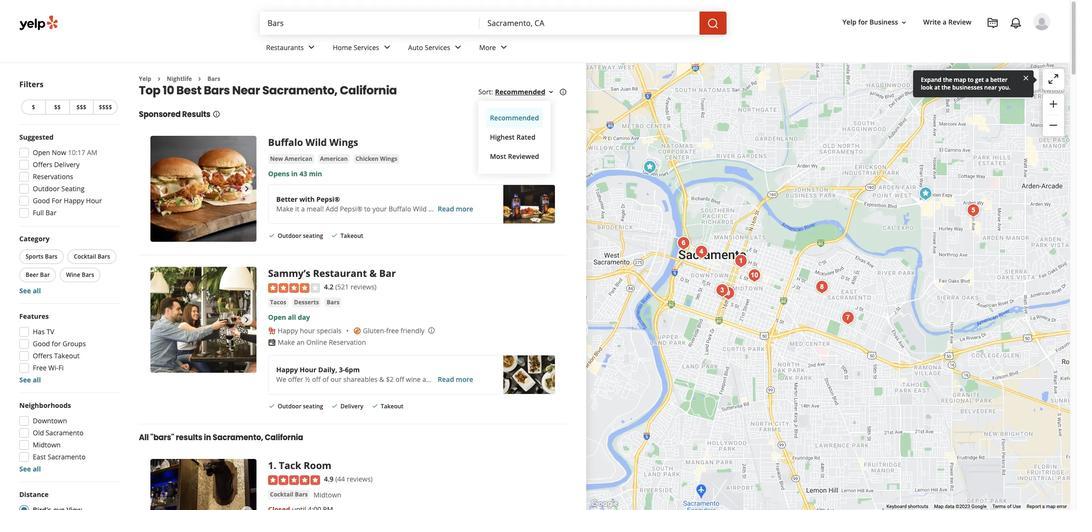 Task type: locate. For each thing, give the bounding box(es) containing it.
wine
[[406, 375, 421, 384]]

for inside group
[[52, 339, 61, 349]]

1 vertical spatial seating
[[303, 403, 323, 411]]

home services link
[[325, 35, 400, 63]]

bar inside button
[[40, 271, 50, 279]]

"bars"
[[150, 433, 174, 444]]

make down better
[[276, 205, 293, 214]]

0 horizontal spatial wild
[[306, 136, 327, 149]]

0 horizontal spatial off
[[312, 375, 321, 384]]

a right 'write' at the right top of the page
[[943, 18, 947, 27]]

takeout down $2
[[381, 403, 403, 411]]

tipsy putt image
[[692, 243, 711, 262]]

1 vertical spatial outdoor
[[278, 232, 301, 240]]

see down the beer
[[19, 286, 31, 296]]

yelp link
[[139, 75, 151, 83]]

2 off from the left
[[395, 375, 404, 384]]

for left business
[[858, 18, 868, 27]]

1 24 chevron down v2 image from the left
[[306, 42, 317, 53]]

auto
[[408, 43, 423, 52]]

report
[[1027, 504, 1041, 510]]

outdoor seating for delivery
[[278, 403, 323, 411]]

good for happy hour
[[33, 196, 102, 205]]

home services
[[333, 43, 379, 52]]

$$$
[[76, 103, 86, 111]]

1 horizontal spatial 16 checkmark v2 image
[[371, 402, 379, 410]]

16 info v2 image
[[212, 111, 220, 118]]

more link
[[472, 35, 517, 63]]

0 vertical spatial in
[[291, 169, 298, 179]]

american button
[[318, 154, 350, 164]]

24 chevron down v2 image right auto services
[[452, 42, 464, 53]]

zoom in image
[[1048, 98, 1059, 110]]

1 vertical spatial cocktail bars button
[[268, 490, 310, 500]]

16 happy hour specials v2 image
[[268, 327, 276, 335]]

chicken wings
[[356, 155, 397, 163]]

pepsi® right add
[[340, 205, 362, 214]]

wild left order.
[[413, 205, 427, 214]]

1 horizontal spatial in
[[291, 169, 298, 179]]

16 chevron down v2 image
[[900, 19, 908, 26]]

1 vertical spatial california
[[265, 433, 303, 444]]

offers up reservations
[[33, 160, 52, 169]]

bar right the beer
[[40, 271, 50, 279]]

seating
[[303, 232, 323, 240], [303, 403, 323, 411]]

16 checkmark v2 image down 'our'
[[331, 402, 339, 410]]

1 vertical spatial sacramento,
[[213, 433, 263, 444]]

services for home services
[[354, 43, 379, 52]]

recommended
[[495, 87, 545, 97], [490, 114, 539, 123]]

seating
[[61, 184, 85, 193]]

wings left order.
[[429, 205, 448, 214]]

map inside expand the map to get a better look at the businesses near you.
[[954, 76, 966, 84]]

bars button
[[325, 298, 341, 308]]

Near text field
[[487, 18, 692, 28]]

california down home services link
[[340, 83, 397, 99]]

2 slideshow element from the top
[[150, 267, 257, 373]]

gluten-
[[363, 326, 386, 335]]

buffalo right your
[[389, 205, 411, 214]]

of
[[322, 375, 329, 384], [1007, 504, 1012, 510]]

chicken wings button
[[354, 154, 399, 164]]

off right $2
[[395, 375, 404, 384]]

delivery down shareables
[[341, 403, 363, 411]]

fi
[[58, 364, 64, 373]]

map
[[997, 75, 1011, 84], [954, 76, 966, 84], [1046, 504, 1056, 510]]

recommended for recommended popup button
[[495, 87, 545, 97]]

see all down east
[[19, 465, 41, 474]]

4.2
[[324, 283, 334, 292]]

services right auto
[[425, 43, 450, 52]]

$2
[[386, 375, 394, 384]]

more
[[479, 43, 496, 52]]

see all down free
[[19, 376, 41, 385]]

1 horizontal spatial services
[[425, 43, 450, 52]]

0 vertical spatial see all
[[19, 286, 41, 296]]

frank image
[[719, 284, 738, 303]]

1 horizontal spatial to
[[968, 76, 974, 84]]

1 vertical spatial open
[[268, 313, 286, 322]]

16 checkmark v2 image down we offer ½ off of our shareables & $2 off wine and beer glasses
[[371, 402, 379, 410]]

tv
[[46, 327, 54, 337]]

bar right full
[[46, 208, 56, 217]]

notifications image
[[1010, 17, 1022, 29]]

happy for happy hour daily, 3-6pm
[[276, 365, 298, 375]]

map right as
[[997, 75, 1011, 84]]

1 vertical spatial sacramento
[[48, 453, 86, 462]]

pepsi® up add
[[316, 195, 340, 204]]

16 chevron right v2 image
[[155, 75, 163, 83]]

wings up american link
[[329, 136, 358, 149]]

24 chevron down v2 image inside home services link
[[381, 42, 393, 53]]

read more
[[438, 205, 473, 214], [438, 375, 473, 384]]

american up min
[[320, 155, 348, 163]]

write
[[923, 18, 941, 27]]

buffalo up new american
[[268, 136, 303, 149]]

businesses
[[952, 83, 983, 92]]

we
[[276, 375, 286, 384]]

chicken wings link
[[354, 154, 399, 164]]

24 chevron down v2 image for auto services
[[452, 42, 464, 53]]

0 horizontal spatial 24 chevron down v2 image
[[381, 42, 393, 53]]

pepsi®
[[316, 195, 340, 204], [340, 205, 362, 214]]

outdoor seating down the offer
[[278, 403, 323, 411]]

2 none field from the left
[[487, 18, 692, 28]]

cocktail up the wine bars
[[74, 253, 96, 261]]

1 vertical spatial make
[[278, 338, 295, 347]]

1 horizontal spatial 24 chevron down v2 image
[[452, 42, 464, 53]]

american inside 'button'
[[285, 155, 312, 163]]

offers takeout
[[33, 351, 80, 361]]

previous image for 2nd next image from the bottom of the page
[[154, 315, 166, 326]]

1 american from the left
[[285, 155, 312, 163]]

None search field
[[260, 12, 729, 35]]

0 horizontal spatial of
[[322, 375, 329, 384]]

0 vertical spatial yelp
[[843, 18, 857, 27]]

all down east
[[33, 465, 41, 474]]

3 see all from the top
[[19, 465, 41, 474]]

0 horizontal spatial yelp
[[139, 75, 151, 83]]

1 read from the top
[[438, 205, 454, 214]]

happy up we
[[276, 365, 298, 375]]

0 vertical spatial &
[[369, 267, 377, 280]]

outdoor for delivery
[[278, 403, 301, 411]]

tacos button
[[268, 298, 288, 308]]

outdoor down the offer
[[278, 403, 301, 411]]

slideshow element for sammy's restaurant & bar
[[150, 267, 257, 373]]

3 slideshow element from the top
[[150, 460, 257, 511]]

map left error
[[1046, 504, 1056, 510]]

takeout down make it a meal! add pepsi® to your buffalo wild wings order.
[[341, 232, 363, 240]]

2 24 chevron down v2 image from the left
[[498, 42, 510, 53]]

see all button down east
[[19, 465, 41, 474]]

most reviewed button
[[486, 147, 543, 167]]

midtown
[[33, 441, 61, 450], [314, 491, 341, 500]]

0 horizontal spatial midtown
[[33, 441, 61, 450]]

1 16 checkmark v2 image from the left
[[331, 402, 339, 410]]

better
[[276, 195, 298, 204]]

see all button for has tv
[[19, 376, 41, 385]]

seating down ½
[[303, 403, 323, 411]]

map for error
[[1046, 504, 1056, 510]]

1 horizontal spatial 24 chevron down v2 image
[[498, 42, 510, 53]]

2 vertical spatial outdoor
[[278, 403, 301, 411]]

24 chevron down v2 image right more
[[498, 42, 510, 53]]

16 chevron down v2 image
[[547, 88, 555, 96]]

1 vertical spatial wild
[[413, 205, 427, 214]]

happy inside group
[[64, 196, 84, 205]]

free wi-fi
[[33, 364, 64, 373]]

full
[[33, 208, 44, 217]]

seating down meal!
[[303, 232, 323, 240]]

yelp inside button
[[843, 18, 857, 27]]

outdoor seating for takeout
[[278, 232, 323, 240]]

0 vertical spatial next image
[[241, 315, 253, 326]]

yelp for business button
[[839, 14, 912, 31]]

delivery inside group
[[54, 160, 80, 169]]

previous image
[[154, 315, 166, 326], [154, 507, 166, 511]]

yelp left business
[[843, 18, 857, 27]]

american up opens in 43 min
[[285, 155, 312, 163]]

16 info v2 image
[[559, 88, 567, 96]]

google
[[971, 504, 987, 510]]

map region
[[548, 5, 1077, 511]]

& left $2
[[379, 375, 384, 384]]

see all for has tv
[[19, 376, 41, 385]]

2 see all from the top
[[19, 376, 41, 385]]

yelp left 16 chevron right v2 icon at left top
[[139, 75, 151, 83]]

all down free
[[33, 376, 41, 385]]

1 horizontal spatial of
[[1007, 504, 1012, 510]]

2 horizontal spatial wings
[[429, 205, 448, 214]]

reviews) right (521
[[351, 283, 377, 292]]

cocktail bars button down 4.9 star rating image
[[268, 490, 310, 500]]

1 horizontal spatial wings
[[380, 155, 397, 163]]

data
[[945, 504, 954, 510]]

0 horizontal spatial none field
[[268, 18, 472, 28]]

0 horizontal spatial hour
[[86, 196, 102, 205]]

0 vertical spatial outdoor seating
[[278, 232, 323, 240]]

16 checkmark v2 image
[[268, 232, 276, 240], [331, 232, 339, 240], [268, 402, 276, 410]]

group
[[1043, 94, 1064, 136], [16, 133, 120, 221], [17, 234, 120, 296], [16, 312, 120, 385], [16, 401, 120, 474]]

expand the map to get a better look at the businesses near you. tooltip
[[913, 70, 1034, 97]]

2 more from the top
[[456, 375, 473, 384]]

1 horizontal spatial none field
[[487, 18, 692, 28]]

offers
[[33, 160, 52, 169], [33, 351, 52, 361]]

all
[[139, 433, 149, 444]]

services right home
[[354, 43, 379, 52]]

cocktail down 4.9 star rating image
[[270, 491, 293, 499]]

open now 10:17 am
[[33, 148, 97, 157]]

0 vertical spatial for
[[858, 18, 868, 27]]

see all down the beer
[[19, 286, 41, 296]]

sacramento down old sacramento
[[48, 453, 86, 462]]

24 chevron down v2 image inside auto services link
[[452, 42, 464, 53]]

0 horizontal spatial bars link
[[207, 75, 220, 83]]

0 vertical spatial good
[[33, 196, 50, 205]]

good down has tv
[[33, 339, 50, 349]]

in
[[291, 169, 298, 179], [204, 433, 211, 444]]

2 16 checkmark v2 image from the left
[[371, 402, 379, 410]]

1 none field from the left
[[268, 18, 472, 28]]

for inside yelp for business button
[[858, 18, 868, 27]]

16 reservation v2 image
[[268, 339, 276, 346]]

to left your
[[364, 205, 371, 214]]

cocktail bars up the wine bars
[[74, 253, 110, 261]]

distance
[[19, 490, 49, 500]]

1 previous image from the top
[[154, 315, 166, 326]]

bars link down 4.2
[[325, 298, 341, 308]]

&
[[369, 267, 377, 280], [379, 375, 384, 384]]

none field near
[[487, 18, 692, 28]]

1 see all from the top
[[19, 286, 41, 296]]

chevys fresh mex image
[[640, 158, 659, 177]]

1 good from the top
[[33, 196, 50, 205]]

delivery down open now 10:17 am at the top of page
[[54, 160, 80, 169]]

search image
[[707, 18, 719, 29]]

see all button down free
[[19, 376, 41, 385]]

see all for downtown
[[19, 465, 41, 474]]

0 horizontal spatial 16 checkmark v2 image
[[331, 402, 339, 410]]

1 vertical spatial to
[[364, 205, 371, 214]]

map for moves
[[997, 75, 1011, 84]]

3 see all button from the top
[[19, 465, 41, 474]]

1 vertical spatial buffalo
[[389, 205, 411, 214]]

2 american from the left
[[320, 155, 348, 163]]

1 vertical spatial offers
[[33, 351, 52, 361]]

wine bars button
[[60, 268, 100, 283]]

happy down open all day
[[278, 326, 298, 335]]

1 see from the top
[[19, 286, 31, 296]]

0 horizontal spatial open
[[33, 148, 50, 157]]

the green room image
[[812, 278, 831, 297]]

1 vertical spatial for
[[52, 339, 61, 349]]

cocktail bars button up the wine bars
[[68, 250, 116, 264]]

see up 'neighborhoods'
[[19, 376, 31, 385]]

bar for full bar
[[46, 208, 56, 217]]

add
[[326, 205, 338, 214]]

0 horizontal spatial in
[[204, 433, 211, 444]]

1 vertical spatial takeout
[[54, 351, 80, 361]]

info icon image
[[427, 327, 435, 335], [427, 327, 435, 335]]

open all day
[[268, 313, 310, 322]]

16 checkmark v2 image
[[331, 402, 339, 410], [371, 402, 379, 410]]

1 more from the top
[[456, 205, 473, 214]]

0 vertical spatial seating
[[303, 232, 323, 240]]

recommended up highest rated
[[490, 114, 539, 123]]

california up tack
[[265, 433, 303, 444]]

offer
[[288, 375, 303, 384]]

2 seating from the top
[[303, 403, 323, 411]]

good for good for groups
[[33, 339, 50, 349]]

0 horizontal spatial services
[[354, 43, 379, 52]]

1 horizontal spatial delivery
[[341, 403, 363, 411]]

read for order.
[[438, 205, 454, 214]]

2 read from the top
[[438, 375, 454, 384]]

near
[[984, 83, 997, 92]]

2 see from the top
[[19, 376, 31, 385]]

0 vertical spatial read more
[[438, 205, 473, 214]]

make left "an"
[[278, 338, 295, 347]]

recommended up recommended button
[[495, 87, 545, 97]]

see all button
[[19, 286, 41, 296], [19, 376, 41, 385], [19, 465, 41, 474]]

group containing features
[[16, 312, 120, 385]]

write a review
[[923, 18, 972, 27]]

2 offers from the top
[[33, 351, 52, 361]]

reviews) for 4.2 (521 reviews)
[[351, 283, 377, 292]]

takeout up fi
[[54, 351, 80, 361]]

offers up free
[[33, 351, 52, 361]]

& up 4.2 (521 reviews)
[[369, 267, 377, 280]]

1 horizontal spatial open
[[268, 313, 286, 322]]

for for groups
[[52, 339, 61, 349]]

error
[[1057, 504, 1067, 510]]

0 horizontal spatial map
[[954, 76, 966, 84]]

16 checkmark v2 image for delivery
[[331, 402, 339, 410]]

1 24 chevron down v2 image from the left
[[381, 42, 393, 53]]

restaurant
[[313, 267, 367, 280]]

sacramento
[[46, 429, 83, 438], [48, 453, 86, 462]]

for
[[858, 18, 868, 27], [52, 339, 61, 349]]

1 vertical spatial good
[[33, 339, 50, 349]]

distance option group
[[16, 490, 120, 511]]

open up 16 happy hour specials v2 icon
[[268, 313, 286, 322]]

1 vertical spatial read more
[[438, 375, 473, 384]]

0 vertical spatial slideshow element
[[150, 136, 257, 242]]

top
[[139, 83, 160, 99]]

all
[[33, 286, 41, 296], [288, 313, 296, 322], [33, 376, 41, 385], [33, 465, 41, 474]]

in left the 43
[[291, 169, 298, 179]]

services for auto services
[[425, 43, 450, 52]]

buffalo wild wings image
[[916, 184, 935, 203]]

sammy's
[[268, 267, 311, 280]]

0 horizontal spatial wings
[[329, 136, 358, 149]]

2 vertical spatial takeout
[[381, 403, 403, 411]]

a inside expand the map to get a better look at the businesses near you.
[[985, 76, 989, 84]]

0 vertical spatial outdoor
[[33, 184, 60, 193]]

1 horizontal spatial &
[[379, 375, 384, 384]]

the
[[943, 76, 952, 84], [942, 83, 951, 92]]

24 chevron down v2 image left auto
[[381, 42, 393, 53]]

2 outdoor seating from the top
[[278, 403, 323, 411]]

2 good from the top
[[33, 339, 50, 349]]

in right results
[[204, 433, 211, 444]]

all down beer bar button
[[33, 286, 41, 296]]

to left get
[[968, 76, 974, 84]]

make for make it a meal! add pepsi® to your buffalo wild wings order.
[[276, 205, 293, 214]]

moves
[[1013, 75, 1033, 84]]

2 see all button from the top
[[19, 376, 41, 385]]

bars link right 16 chevron right v2 image
[[207, 75, 220, 83]]

24 chevron down v2 image
[[306, 42, 317, 53], [498, 42, 510, 53]]

0 horizontal spatial california
[[265, 433, 303, 444]]

None field
[[268, 18, 472, 28], [487, 18, 692, 28]]

open down suggested on the top left
[[33, 148, 50, 157]]

2 horizontal spatial map
[[1046, 504, 1056, 510]]

desserts
[[294, 298, 319, 307]]

16 gluten free v2 image
[[353, 327, 361, 335]]

0 vertical spatial happy
[[64, 196, 84, 205]]

0 vertical spatial buffalo
[[268, 136, 303, 149]]

new american button
[[268, 154, 314, 164]]

open for open all day
[[268, 313, 286, 322]]

a right get
[[985, 76, 989, 84]]

1 services from the left
[[354, 43, 379, 52]]

2 read more from the top
[[438, 375, 473, 384]]

wings right 'chicken'
[[380, 155, 397, 163]]

auto services
[[408, 43, 450, 52]]

1 vertical spatial wings
[[380, 155, 397, 163]]

all "bars" results in sacramento, california
[[139, 433, 303, 444]]

a right report
[[1042, 504, 1045, 510]]

0 vertical spatial california
[[340, 83, 397, 99]]

make for make an online reservation
[[278, 338, 295, 347]]

for up offers takeout
[[52, 339, 61, 349]]

3 see from the top
[[19, 465, 31, 474]]

for for business
[[858, 18, 868, 27]]

1 vertical spatial see
[[19, 376, 31, 385]]

2 services from the left
[[425, 43, 450, 52]]

1 vertical spatial bars link
[[325, 298, 341, 308]]

0 vertical spatial hour
[[86, 196, 102, 205]]

16 checkmark v2 image for takeout
[[268, 232, 276, 240]]

0 horizontal spatial &
[[369, 267, 377, 280]]

read more for order.
[[438, 205, 473, 214]]

bars link
[[207, 75, 220, 83], [325, 298, 341, 308]]

off right ½
[[312, 375, 321, 384]]

see all button down the beer
[[19, 286, 41, 296]]

highest rated
[[490, 133, 535, 142]]

see for has tv
[[19, 376, 31, 385]]

recommended inside button
[[490, 114, 539, 123]]

cocktail bars down 4.9 star rating image
[[270, 491, 308, 499]]

good
[[33, 196, 50, 205], [33, 339, 50, 349]]

good up full
[[33, 196, 50, 205]]

the cabin image
[[745, 266, 764, 285]]

map left get
[[954, 76, 966, 84]]

sports bars button
[[19, 250, 64, 264]]

of down 'daily,'
[[322, 375, 329, 384]]

map
[[934, 504, 944, 510]]

outdoor down it
[[278, 232, 301, 240]]

0 vertical spatial cocktail bars
[[74, 253, 110, 261]]

outdoor seating down it
[[278, 232, 323, 240]]

2 previous image from the top
[[154, 507, 166, 511]]

16 checkmark v2 image for delivery
[[268, 402, 276, 410]]

2 24 chevron down v2 image from the left
[[452, 42, 464, 53]]

slideshow element
[[150, 136, 257, 242], [150, 267, 257, 373], [150, 460, 257, 511]]

previous image for first next image from the bottom of the page
[[154, 507, 166, 511]]

friendly
[[401, 326, 425, 335]]

1 horizontal spatial takeout
[[341, 232, 363, 240]]

midtown up east
[[33, 441, 61, 450]]

0 vertical spatial see
[[19, 286, 31, 296]]

1 vertical spatial read
[[438, 375, 454, 384]]

of left "use"
[[1007, 504, 1012, 510]]

hour up ½
[[300, 365, 317, 375]]

reviews)
[[351, 283, 377, 292], [347, 475, 373, 484]]

american
[[285, 155, 312, 163], [320, 155, 348, 163]]

1 horizontal spatial map
[[997, 75, 1011, 84]]

midtown down 4.9
[[314, 491, 341, 500]]

results
[[176, 433, 202, 444]]

2 horizontal spatial takeout
[[381, 403, 403, 411]]

1 horizontal spatial california
[[340, 83, 397, 99]]

1 vertical spatial recommended
[[490, 114, 539, 123]]

0 vertical spatial read
[[438, 205, 454, 214]]

hour right for
[[86, 196, 102, 205]]

2 vertical spatial see
[[19, 465, 31, 474]]

next image
[[241, 315, 253, 326], [241, 507, 253, 511]]

see up distance
[[19, 465, 31, 474]]

wi-
[[48, 364, 58, 373]]

1 seating from the top
[[303, 232, 323, 240]]

2 vertical spatial see all
[[19, 465, 41, 474]]

0 vertical spatial cocktail bars button
[[68, 250, 116, 264]]

1 vertical spatial see all button
[[19, 376, 41, 385]]

0 vertical spatial more
[[456, 205, 473, 214]]

reviews) right the (44
[[347, 475, 373, 484]]

1 horizontal spatial for
[[858, 18, 868, 27]]

1 offers from the top
[[33, 160, 52, 169]]

terms of use link
[[992, 504, 1021, 510]]

1 outdoor seating from the top
[[278, 232, 323, 240]]

24 chevron down v2 image
[[381, 42, 393, 53], [452, 42, 464, 53]]

happy down seating
[[64, 196, 84, 205]]

1 vertical spatial delivery
[[341, 403, 363, 411]]

an
[[297, 338, 305, 347]]

beer bar button
[[19, 268, 56, 283]]

$$$$ button
[[93, 100, 118, 115]]

top 10 best bars near sacramento, california
[[139, 83, 397, 99]]

wild up american link
[[306, 136, 327, 149]]

1 read more from the top
[[438, 205, 473, 214]]

outdoor down reservations
[[33, 184, 60, 193]]

24 chevron down v2 image inside more "link"
[[498, 42, 510, 53]]

1 see all button from the top
[[19, 286, 41, 296]]

24 chevron down v2 image inside restaurants link
[[306, 42, 317, 53]]

expand map image
[[1048, 73, 1059, 85]]

1 vertical spatial midtown
[[314, 491, 341, 500]]

groups
[[63, 339, 86, 349]]

free
[[33, 364, 47, 373]]

24 chevron down v2 image right restaurants
[[306, 42, 317, 53]]

sacramento down downtown at bottom
[[46, 429, 83, 438]]

1 slideshow element from the top
[[150, 136, 257, 242]]

min
[[309, 169, 322, 179]]



Task type: vqa. For each thing, say whether or not it's contained in the screenshot.
Applications
no



Task type: describe. For each thing, give the bounding box(es) containing it.
read more for and
[[438, 375, 473, 384]]

highest rated button
[[486, 128, 543, 147]]

get
[[975, 76, 984, 84]]

more for we offer ½ off of our shareables & $2 off wine and beer glasses
[[456, 375, 473, 384]]

daily,
[[318, 365, 337, 375]]

specials
[[317, 326, 342, 335]]

report a map error link
[[1027, 504, 1067, 510]]

gluten-free friendly
[[363, 326, 425, 335]]

1 horizontal spatial wild
[[413, 205, 427, 214]]

nightlife
[[167, 75, 192, 83]]

yelp for yelp for business
[[843, 18, 857, 27]]

write a review link
[[919, 14, 975, 31]]

bar for beer bar
[[40, 271, 50, 279]]

0 horizontal spatial to
[[364, 205, 371, 214]]

yelp for yelp link
[[139, 75, 151, 83]]

restaurants
[[266, 43, 304, 52]]

maria w. image
[[1033, 13, 1051, 30]]

tacos
[[270, 298, 286, 307]]

good for good for happy hour
[[33, 196, 50, 205]]

outdoor for takeout
[[278, 232, 301, 240]]

review
[[948, 18, 972, 27]]

1 horizontal spatial hour
[[300, 365, 317, 375]]

all left day
[[288, 313, 296, 322]]

read for and
[[438, 375, 454, 384]]

room
[[304, 460, 331, 473]]

10:17
[[68, 148, 85, 157]]

a inside write a review link
[[943, 18, 947, 27]]

all for category
[[33, 286, 41, 296]]

close image
[[1022, 74, 1030, 82]]

old
[[33, 429, 44, 438]]

1 next image from the top
[[241, 315, 253, 326]]

$ button
[[21, 100, 45, 115]]

filters
[[19, 79, 43, 90]]

wine
[[66, 271, 80, 279]]

keyboard shortcuts button
[[887, 504, 928, 511]]

0 vertical spatial of
[[322, 375, 329, 384]]

we offer ½ off of our shareables & $2 off wine and beer glasses
[[276, 375, 475, 384]]

offers for offers delivery
[[33, 160, 52, 169]]

most reviewed
[[490, 152, 539, 161]]

day
[[298, 313, 310, 322]]

hilltop tavern bar image
[[838, 309, 858, 328]]

sacramento for old sacramento
[[46, 429, 83, 438]]

1 vertical spatial cocktail
[[270, 491, 293, 499]]

offers for offers takeout
[[33, 351, 52, 361]]

0 horizontal spatial cocktail bars
[[74, 253, 110, 261]]

24 chevron down v2 image for home services
[[381, 42, 393, 53]]

4.9
[[324, 475, 334, 484]]

user actions element
[[835, 12, 1064, 71]]

reviews) for 4.9 (44 reviews)
[[347, 475, 373, 484]]

the snug image
[[712, 281, 732, 300]]

0 horizontal spatial buffalo
[[268, 136, 303, 149]]

midtown inside group
[[33, 441, 61, 450]]

home
[[333, 43, 352, 52]]

bear & crown british pub image
[[674, 234, 693, 253]]

all for features
[[33, 376, 41, 385]]

sammy's restaurant & bar link
[[268, 267, 396, 280]]

1 horizontal spatial buffalo
[[389, 205, 411, 214]]

©2023
[[956, 504, 970, 510]]

keyboard shortcuts
[[887, 504, 928, 510]]

features
[[19, 312, 49, 321]]

sports bars
[[26, 253, 57, 261]]

offers delivery
[[33, 160, 80, 169]]

opens in 43 min
[[268, 169, 322, 179]]

reviewed
[[508, 152, 539, 161]]

better
[[990, 76, 1008, 84]]

1 off from the left
[[312, 375, 321, 384]]

16 chevron right v2 image
[[196, 75, 204, 83]]

a right it
[[301, 205, 305, 214]]

$$$$
[[99, 103, 112, 111]]

4.2 (521 reviews)
[[324, 283, 377, 292]]

projects image
[[987, 17, 999, 29]]

recommended for recommended button
[[490, 114, 539, 123]]

1 horizontal spatial cocktail bars button
[[268, 490, 310, 500]]

1 vertical spatial of
[[1007, 504, 1012, 510]]

6pm
[[345, 365, 360, 375]]

look
[[921, 83, 933, 92]]

group containing neighborhoods
[[16, 401, 120, 474]]

near
[[232, 83, 260, 99]]

buffalo wild wings link
[[268, 136, 358, 149]]

2 next image from the top
[[241, 507, 253, 511]]

1 vertical spatial cocktail bars
[[270, 491, 308, 499]]

0 horizontal spatial cocktail bars button
[[68, 250, 116, 264]]

american inside button
[[320, 155, 348, 163]]

tack room link
[[279, 460, 331, 473]]

zoom out image
[[1048, 120, 1059, 131]]

business categories element
[[258, 35, 1051, 63]]

0 vertical spatial sacramento,
[[262, 83, 338, 99]]

google image
[[589, 498, 621, 511]]

43
[[300, 169, 307, 179]]

tacos link
[[268, 298, 288, 308]]

(521
[[335, 283, 349, 292]]

sacramento for east sacramento
[[48, 453, 86, 462]]

make it a meal! add pepsi® to your buffalo wild wings order.
[[276, 205, 469, 214]]

shareables
[[343, 375, 378, 384]]

beer
[[26, 271, 39, 279]]

terms of use
[[992, 504, 1021, 510]]

map data ©2023 google
[[934, 504, 987, 510]]

nightlife link
[[167, 75, 192, 83]]

firefly lounge image
[[964, 201, 983, 220]]

next image
[[241, 183, 253, 195]]

wings inside button
[[380, 155, 397, 163]]

(44
[[335, 475, 345, 484]]

neighborhoods
[[19, 401, 71, 410]]

good for groups
[[33, 339, 86, 349]]

previous image
[[154, 183, 166, 195]]

0 horizontal spatial takeout
[[54, 351, 80, 361]]

old sacramento
[[33, 429, 83, 438]]

sports
[[26, 253, 43, 261]]

search as map moves
[[965, 75, 1033, 84]]

beer
[[436, 375, 451, 384]]

$$
[[54, 103, 61, 111]]

am
[[87, 148, 97, 157]]

24 chevron down v2 image for more
[[498, 42, 510, 53]]

tack room image
[[731, 252, 750, 271]]

0 horizontal spatial cocktail
[[74, 253, 96, 261]]

glasses
[[453, 375, 475, 384]]

open for open now 10:17 am
[[33, 148, 50, 157]]

1 horizontal spatial midtown
[[314, 491, 341, 500]]

all for neighborhoods
[[33, 465, 41, 474]]

now
[[52, 148, 66, 157]]

see all button for downtown
[[19, 465, 41, 474]]

outdoor seating
[[33, 184, 85, 193]]

sponsored
[[139, 109, 181, 120]]

1 horizontal spatial bars link
[[325, 298, 341, 308]]

0 vertical spatial pepsi®
[[316, 195, 340, 204]]

outdoor inside group
[[33, 184, 60, 193]]

group containing category
[[17, 234, 120, 296]]

0 vertical spatial wings
[[329, 136, 358, 149]]

group containing suggested
[[16, 133, 120, 221]]

16 checkmark v2 image for takeout
[[371, 402, 379, 410]]

as
[[988, 75, 995, 84]]

more for make it a meal! add pepsi® to your buffalo wild wings order.
[[456, 205, 473, 214]]

1 vertical spatial in
[[204, 433, 211, 444]]

.
[[274, 460, 276, 473]]

0 vertical spatial takeout
[[341, 232, 363, 240]]

to inside expand the map to get a better look at the businesses near you.
[[968, 76, 974, 84]]

map for to
[[954, 76, 966, 84]]

order.
[[449, 205, 469, 214]]

sponsored results
[[139, 109, 210, 120]]

you.
[[999, 83, 1011, 92]]

recommended button
[[486, 109, 543, 128]]

tack
[[279, 460, 301, 473]]

4.2 star rating image
[[268, 283, 320, 293]]

chicken
[[356, 155, 379, 163]]

desserts link
[[292, 298, 321, 308]]

bar right restaurant at the left
[[379, 267, 396, 280]]

seating for takeout
[[303, 232, 323, 240]]

Find text field
[[268, 18, 472, 28]]

new american
[[270, 155, 312, 163]]

seating for delivery
[[303, 403, 323, 411]]

happy hour specials
[[278, 326, 342, 335]]

wine bars
[[66, 271, 94, 279]]

0 vertical spatial wild
[[306, 136, 327, 149]]

none field "find"
[[268, 18, 472, 28]]

terms
[[992, 504, 1006, 510]]

happy for happy hour specials
[[278, 326, 298, 335]]

most
[[490, 152, 506, 161]]

2 vertical spatial wings
[[429, 205, 448, 214]]

buffalo wild wings
[[268, 136, 358, 149]]

1 vertical spatial pepsi®
[[340, 205, 362, 214]]

online
[[306, 338, 327, 347]]

0 vertical spatial bars link
[[207, 75, 220, 83]]

better with pepsi®
[[276, 195, 340, 204]]

slideshow element for buffalo wild wings
[[150, 136, 257, 242]]

$$ button
[[45, 100, 69, 115]]

see for downtown
[[19, 465, 31, 474]]

new
[[270, 155, 283, 163]]

24 chevron down v2 image for restaurants
[[306, 42, 317, 53]]

4.9 star rating image
[[268, 476, 320, 485]]

sammy's restaurant & bar
[[268, 267, 396, 280]]



